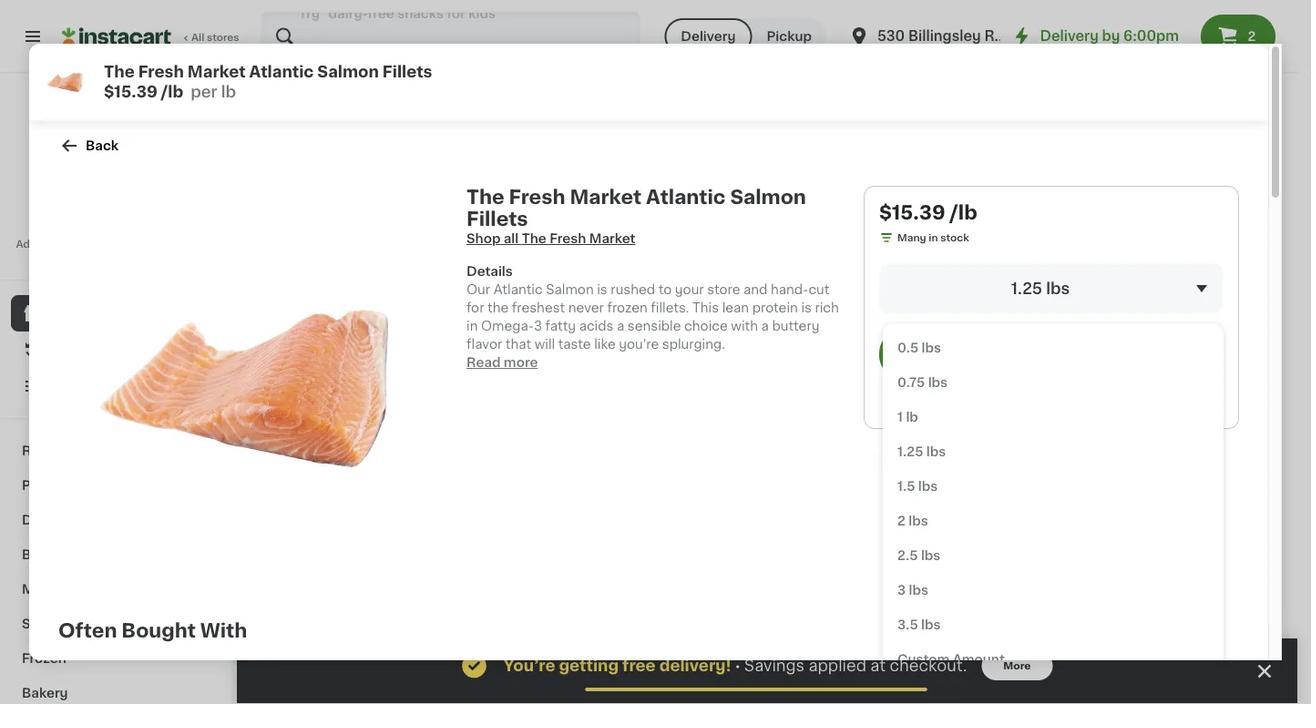 Task type: describe. For each thing, give the bounding box(es) containing it.
& for snacks
[[73, 618, 83, 631]]

$0.39 each (estimated) element
[[441, 320, 593, 344]]

$ 5 49 for strawberries
[[1113, 323, 1148, 342]]

seafood
[[73, 583, 128, 596]]

item carousel region containing add
[[273, 473, 1262, 705]]

like
[[595, 338, 616, 351]]

3 inside details our atlantic salmon is rushed to your store and hand-cut for the freshest  never frozen  fillets. this lean protein is rich in omega-3 fatty acids  a sensible choice with a buttery flavor that will taste like you're splurging. read more
[[534, 320, 542, 333]]

frozen
[[608, 302, 648, 315]]

2 for 2
[[1248, 30, 1257, 43]]

1 inside list box
[[898, 411, 903, 424]]

about
[[441, 379, 471, 389]]

0 horizontal spatial stock
[[335, 383, 364, 393]]

1.5 lbs
[[898, 480, 938, 493]]

the fresh market atlantic salmon fillets image
[[73, 201, 445, 573]]

39
[[467, 323, 480, 334]]

2 lbs
[[898, 515, 929, 528]]

1.25 inside field
[[1012, 281, 1043, 297]]

often bought with
[[58, 621, 247, 640]]

13
[[785, 323, 807, 342]]

to inside add the ultimate loyalty experience to save
[[93, 254, 104, 264]]

dairy & eggs
[[22, 514, 107, 527]]

the fresh market atlantic salmon fillets shop all the fresh market
[[467, 187, 807, 245]]

strawberries inside product group
[[996, 347, 1077, 360]]

produce link
[[11, 469, 222, 503]]

delivery by 6:00pm
[[1041, 30, 1180, 43]]

you're
[[619, 338, 659, 351]]

0.5 lbs
[[898, 342, 942, 355]]

0 vertical spatial many
[[898, 233, 927, 243]]

• savings applied at checkout.
[[735, 659, 968, 674]]

in inside product group
[[824, 419, 834, 429]]

89
[[294, 323, 308, 334]]

lbs down 2.5 lbs
[[909, 584, 929, 597]]

organic inside organic bananas $0.99 / lb about 0.4 lb each
[[441, 347, 492, 360]]

more
[[1004, 661, 1032, 671]]

2 horizontal spatial many in stock
[[898, 233, 970, 243]]

$13.19 original price: $16.49 element
[[775, 320, 927, 344]]

$15.39 /lb
[[880, 203, 978, 222]]

beverages link
[[11, 538, 222, 573]]

many inside product group
[[793, 419, 822, 429]]

lbs right 0.5 in the right of the page
[[922, 342, 942, 355]]

buttery
[[773, 320, 820, 333]]

$ inside $ 13 19
[[779, 323, 785, 334]]

checkout.
[[890, 659, 968, 674]]

the for the fresh market atlantic salmon fillets shop all the fresh market
[[467, 187, 505, 206]]

2 for 2 lbs
[[898, 515, 906, 528]]

1 vertical spatial many in stock
[[292, 383, 364, 393]]

organic up buttery
[[777, 303, 818, 313]]

bakery
[[22, 687, 68, 700]]

530
[[878, 30, 905, 43]]

0.5
[[898, 342, 919, 355]]

main content containing fresh fruit
[[237, 73, 1298, 705]]

5 for organic blackberries
[[618, 323, 631, 342]]

3 inside list box
[[898, 584, 906, 597]]

item carousel region containing fresh fruit
[[273, 95, 1262, 459]]

loyalty
[[108, 239, 146, 249]]

organic down $ 8 79
[[942, 347, 993, 360]]

with
[[731, 320, 758, 333]]

at
[[871, 659, 886, 674]]

$8.93 each (estimated) element
[[273, 699, 426, 705]]

1 vertical spatial fresh
[[273, 103, 330, 123]]

2.5 lbs
[[898, 550, 941, 562]]

rushed
[[611, 284, 656, 296]]

8
[[952, 323, 966, 342]]

2 button
[[1202, 15, 1276, 58]]

details our atlantic salmon is rushed to your store and hand-cut for the freshest  never frozen  fillets. this lean protein is rich in omega-3 fatty acids  a sensible choice with a buttery flavor that will taste like you're splurging. read more
[[467, 265, 840, 369]]

package
[[1193, 347, 1248, 360]]

lbs inside field
[[1047, 281, 1071, 297]]

treatment tracker modal dialog
[[237, 639, 1298, 705]]

6:00pm
[[1124, 30, 1180, 43]]

530 billingsley road
[[878, 30, 1022, 43]]

add the ultimate loyalty experience to save link
[[15, 237, 218, 266]]

store
[[708, 284, 741, 296]]

1 vertical spatial many
[[292, 383, 321, 393]]

save
[[106, 254, 130, 264]]

organic down sensible
[[608, 347, 659, 360]]

our
[[467, 284, 491, 296]]

$ 1 89
[[277, 323, 308, 342]]

1 horizontal spatial stock
[[836, 419, 865, 429]]

billingsley
[[909, 30, 982, 43]]

custom amount
[[898, 654, 1005, 666]]

& for dairy
[[60, 514, 71, 527]]

and
[[744, 284, 768, 296]]

0 vertical spatial is
[[597, 284, 608, 296]]

each inside $0.39 each (estimated) element
[[487, 321, 523, 336]]

product group containing 8
[[942, 160, 1095, 399]]

details button
[[467, 263, 842, 281]]

list box containing 0.5 lbs
[[883, 324, 1225, 685]]

per
[[191, 84, 217, 100]]

ct
[[280, 365, 291, 375]]

lbs right 2.5
[[922, 550, 941, 562]]

49 for organic
[[633, 323, 647, 334]]

product group containing 13
[[775, 160, 927, 452]]

market for the fresh market atlantic salmon fillets shop all the fresh market
[[570, 187, 642, 206]]

you're
[[504, 659, 556, 674]]

lbs right 3.5 at the right of the page
[[922, 619, 941, 632]]

with
[[200, 621, 247, 640]]

lb inside list box
[[907, 411, 919, 424]]

hass
[[273, 347, 306, 359]]

3.5 lbs
[[898, 619, 941, 632]]

often
[[58, 621, 117, 640]]

atlantic for the fresh market atlantic salmon fillets $15.39 /lb per lb
[[249, 64, 314, 80]]

salmon for the fresh market atlantic salmon fillets shop all the fresh market
[[731, 187, 807, 206]]

cut
[[809, 284, 830, 296]]

fillets for the fresh market atlantic salmon fillets shop all the fresh market
[[467, 209, 528, 228]]

2 strawberries from the left
[[1109, 347, 1190, 360]]

all
[[191, 32, 204, 42]]

$ for strawberries package
[[1113, 323, 1120, 334]]

taste
[[559, 338, 591, 351]]

•
[[735, 659, 741, 674]]

5 for strawberries package
[[1120, 323, 1132, 342]]

$2.59
[[315, 328, 352, 341]]

delivery for delivery by 6:00pm
[[1041, 30, 1099, 43]]

delivery!
[[660, 659, 732, 674]]

blackberries
[[662, 347, 742, 360]]

2.5
[[898, 550, 918, 562]]

lbs up 2.5 lbs
[[909, 515, 929, 528]]

getting
[[559, 659, 619, 674]]

view all (40+)
[[1051, 107, 1140, 119]]

never
[[569, 302, 604, 315]]

hand-
[[771, 284, 809, 296]]

0 vertical spatial stock
[[941, 233, 970, 243]]

freshest
[[512, 302, 565, 315]]

& for meat
[[59, 583, 69, 596]]

$0.99
[[441, 365, 471, 375]]

(est.)
[[527, 321, 566, 336]]

bakery link
[[11, 676, 222, 705]]

1.25 inside list box
[[898, 446, 924, 459]]

49 for strawberries
[[1134, 323, 1148, 334]]

custom
[[898, 654, 950, 666]]

fresh
[[550, 232, 587, 245]]

1 horizontal spatial many in stock
[[793, 419, 865, 429]]

1 horizontal spatial is
[[802, 302, 812, 315]]

this
[[693, 302, 719, 315]]

$ 5 49 for organic
[[611, 323, 647, 342]]

seal
[[775, 347, 802, 359]]

all stores
[[191, 32, 239, 42]]

3 lbs
[[898, 584, 929, 597]]

snacks & candy
[[22, 618, 130, 631]]



Task type: locate. For each thing, give the bounding box(es) containing it.
0 vertical spatial market
[[188, 64, 246, 80]]

0 vertical spatial fresh
[[138, 64, 184, 80]]

$4.39 per pound original price: $6.59 element
[[441, 699, 593, 705]]

1 vertical spatial all
[[504, 232, 519, 245]]

2
[[1248, 30, 1257, 43], [898, 515, 906, 528]]

1 vertical spatial the
[[488, 302, 509, 315]]

list box
[[883, 324, 1225, 685]]

in inside details our atlantic salmon is rushed to your store and hand-cut for the freshest  never frozen  fillets. this lean protein is rich in omega-3 fatty acids  a sensible choice with a buttery flavor that will taste like you're splurging. read more
[[467, 320, 478, 333]]

49 up strawberries package
[[1134, 323, 1148, 334]]

all inside 'popup button'
[[1086, 107, 1101, 119]]

$16.49
[[827, 328, 869, 341]]

0 vertical spatial to
[[93, 254, 104, 264]]

seal the seasons organic north carolina blueberries
[[775, 347, 922, 396]]

0 horizontal spatial market
[[188, 64, 246, 80]]

each up that
[[487, 321, 523, 336]]

1 vertical spatial $15.39
[[880, 203, 946, 222]]

1 horizontal spatial 49
[[1134, 323, 1148, 334]]

many in stock down blueberries
[[793, 419, 865, 429]]

1 vertical spatial 2
[[898, 515, 906, 528]]

hass avocado 1 ct
[[273, 347, 365, 375]]

many down $15.39 /lb
[[898, 233, 927, 243]]

1 $ from the left
[[277, 323, 284, 334]]

item carousel region
[[273, 95, 1262, 459], [273, 473, 1262, 705]]

snacks
[[22, 618, 70, 631]]

1 left ct
[[273, 365, 278, 375]]

lb right the per
[[221, 84, 236, 100]]

ultimate
[[61, 239, 105, 249]]

many
[[898, 233, 927, 243], [292, 383, 321, 393], [793, 419, 822, 429]]

$ up strawberries package
[[1113, 323, 1120, 334]]

1 horizontal spatial 1
[[284, 323, 292, 342]]

all stores link
[[62, 11, 241, 62]]

1 vertical spatial market
[[570, 187, 642, 206]]

$ 5 49 down frozen
[[611, 323, 647, 342]]

market inside the fresh market atlantic salmon fillets $15.39 /lb per lb
[[188, 64, 246, 80]]

fresh
[[138, 64, 184, 80], [273, 103, 330, 123], [509, 187, 566, 206]]

organic inside seal the seasons organic north carolina blueberries
[[775, 365, 826, 378]]

2 5 from the left
[[1120, 323, 1132, 342]]

lbs right 0.75
[[929, 377, 948, 389]]

lbs right 1.5
[[919, 480, 938, 493]]

frozen link
[[11, 642, 222, 676]]

road
[[985, 30, 1022, 43]]

0 horizontal spatial all
[[504, 232, 519, 245]]

1 lb
[[898, 411, 919, 424]]

0.75
[[898, 377, 926, 389]]

$ up "like"
[[611, 323, 618, 334]]

1.5
[[898, 480, 916, 493]]

1 vertical spatial each
[[504, 379, 529, 389]]

all right view
[[1086, 107, 1101, 119]]

organic up the '79'
[[944, 303, 985, 313]]

in down for
[[467, 320, 478, 333]]

$ 5 49
[[611, 323, 647, 342], [1113, 323, 1148, 342]]

1
[[284, 323, 292, 342], [273, 365, 278, 375], [898, 411, 903, 424]]

in down blueberries
[[824, 419, 834, 429]]

add inside add the ultimate loyalty experience to save
[[16, 239, 37, 249]]

1 vertical spatial to
[[659, 284, 672, 296]]

2 $ 5 49 from the left
[[1113, 323, 1148, 342]]

0 horizontal spatial to
[[93, 254, 104, 264]]

1 $ 5 49 from the left
[[611, 323, 647, 342]]

lb inside the fresh market atlantic salmon fillets $15.39 /lb per lb
[[221, 84, 236, 100]]

1.25 lbs inside field
[[1012, 281, 1071, 297]]

choice
[[685, 320, 728, 333]]

0 horizontal spatial 3
[[534, 320, 542, 333]]

0 horizontal spatial many in stock
[[292, 383, 364, 393]]

2 item carousel region from the top
[[273, 473, 1262, 705]]

the inside the fresh market atlantic salmon fillets $15.39 /lb per lb
[[104, 64, 135, 80]]

2 inside 2 button
[[1248, 30, 1257, 43]]

splurging.
[[663, 338, 726, 351]]

3 down 2.5
[[898, 584, 906, 597]]

fresh for the fresh market atlantic salmon fillets $15.39 /lb per lb
[[138, 64, 184, 80]]

& inside 'link'
[[73, 618, 83, 631]]

2 horizontal spatial stock
[[941, 233, 970, 243]]

atlantic up the details button
[[646, 187, 726, 206]]

dairy
[[22, 514, 57, 527]]

stock down avocado
[[335, 383, 364, 393]]

market up the per
[[188, 64, 246, 80]]

1.25 down 1 lb
[[898, 446, 924, 459]]

lb right 0.4
[[493, 379, 502, 389]]

market
[[590, 232, 636, 245]]

0 horizontal spatial $ 5 49
[[611, 323, 647, 342]]

lb right /
[[480, 365, 490, 375]]

0 horizontal spatial is
[[597, 284, 608, 296]]

atlantic inside the fresh market atlantic salmon fillets shop all the fresh market
[[646, 187, 726, 206]]

fillets inside the fresh market atlantic salmon fillets shop all the fresh market
[[467, 209, 528, 228]]

$15.39 inside the fresh market atlantic salmon fillets $15.39 /lb per lb
[[104, 84, 158, 100]]

amount
[[953, 654, 1005, 666]]

0 horizontal spatial $15.39
[[104, 84, 158, 100]]

is up never
[[597, 284, 608, 296]]

5
[[618, 323, 631, 342], [1120, 323, 1132, 342]]

product group containing each (est.)
[[441, 160, 593, 391]]

lbs up organic strawberries
[[1047, 281, 1071, 297]]

many in stock
[[898, 233, 970, 243], [292, 383, 364, 393], [793, 419, 865, 429]]

0 vertical spatial many in stock
[[898, 233, 970, 243]]

79
[[967, 323, 980, 334]]

in
[[929, 233, 939, 243], [467, 320, 478, 333], [323, 383, 332, 393], [824, 419, 834, 429]]

1 horizontal spatial many
[[793, 419, 822, 429]]

0 horizontal spatial fillets
[[383, 64, 433, 80]]

delivery left by
[[1041, 30, 1099, 43]]

many down blueberries
[[793, 419, 822, 429]]

strawberries package
[[1109, 347, 1248, 360]]

1 horizontal spatial all
[[1086, 107, 1101, 119]]

bananas
[[495, 347, 550, 360]]

organic up 39
[[442, 303, 484, 313]]

5 up strawberries package
[[1120, 323, 1132, 342]]

$ inside $ 8 79
[[946, 323, 952, 334]]

0 horizontal spatial 1
[[273, 365, 278, 375]]

fresh for the fresh market atlantic salmon fillets shop all the fresh market
[[509, 187, 566, 206]]

0 vertical spatial 1.25
[[1012, 281, 1043, 297]]

& left 'candy'
[[73, 618, 83, 631]]

0 horizontal spatial strawberries
[[996, 347, 1077, 360]]

lean
[[723, 302, 750, 315]]

is left rich
[[802, 302, 812, 315]]

applied
[[809, 659, 867, 674]]

2 vertical spatial 1
[[898, 411, 903, 424]]

product group
[[441, 160, 593, 391], [608, 160, 760, 399], [775, 160, 927, 452], [942, 160, 1095, 399], [1109, 160, 1262, 399], [775, 539, 927, 705], [1109, 539, 1262, 705]]

1 horizontal spatial the
[[522, 232, 547, 245]]

$ for organic strawberries
[[946, 323, 952, 334]]

0 vertical spatial atlantic
[[249, 64, 314, 80]]

the inside add the ultimate loyalty experience to save
[[39, 239, 59, 249]]

1 horizontal spatial salmon
[[546, 284, 594, 296]]

0 vertical spatial 2
[[1248, 30, 1257, 43]]

1 horizontal spatial $15.39
[[880, 203, 946, 222]]

1.25 lbs inside list box
[[898, 446, 947, 459]]

1 horizontal spatial delivery
[[1041, 30, 1099, 43]]

the fresh market atlantic salmon fillets $15.39 /lb per lb
[[104, 64, 433, 100]]

1 a from the left
[[617, 320, 625, 333]]

to left save
[[93, 254, 104, 264]]

1 vertical spatial 1.25 lbs
[[898, 446, 947, 459]]

49 up 'you're'
[[633, 323, 647, 334]]

each inside organic bananas $0.99 / lb about 0.4 lb each
[[504, 379, 529, 389]]

1 vertical spatial /lb
[[950, 203, 978, 222]]

fillets for the fresh market atlantic salmon fillets $15.39 /lb per lb
[[383, 64, 433, 80]]

0 horizontal spatial the
[[39, 239, 59, 249]]

to
[[93, 254, 104, 264], [659, 284, 672, 296]]

organic up blueberries
[[775, 365, 826, 378]]

free
[[623, 659, 656, 674]]

None search field
[[261, 11, 641, 62]]

many down the hass avocado 1 ct
[[292, 383, 321, 393]]

1 horizontal spatial fillets
[[467, 209, 528, 228]]

organic strawberries
[[942, 347, 1077, 360]]

1 left 89
[[284, 323, 292, 342]]

0 horizontal spatial fresh
[[138, 64, 184, 80]]

a right 'with'
[[762, 320, 769, 333]]

& right meat
[[59, 583, 69, 596]]

3
[[534, 320, 542, 333], [898, 584, 906, 597]]

2 horizontal spatial fresh
[[509, 187, 566, 206]]

0 vertical spatial the
[[522, 232, 547, 245]]

$ 5 49 up strawberries package
[[1113, 323, 1148, 342]]

the down instacart logo
[[104, 64, 135, 80]]

1 horizontal spatial atlantic
[[494, 284, 543, 296]]

the inside the fresh market atlantic salmon fillets shop all the fresh market
[[467, 187, 505, 206]]

0 horizontal spatial 5
[[618, 323, 631, 342]]

atlantic for the fresh market atlantic salmon fillets shop all the fresh market
[[646, 187, 726, 206]]

rich
[[815, 302, 840, 315]]

2 horizontal spatial the
[[806, 347, 827, 359]]

all right shop in the left of the page
[[504, 232, 519, 245]]

organic up /
[[441, 347, 492, 360]]

2 vertical spatial the
[[806, 347, 827, 359]]

$ 8 79
[[946, 323, 980, 342]]

1 vertical spatial 1
[[273, 365, 278, 375]]

salmon inside the fresh market atlantic salmon fillets shop all the fresh market
[[731, 187, 807, 206]]

0.75 lbs
[[898, 377, 948, 389]]

1 horizontal spatial 2
[[1248, 30, 1257, 43]]

2 vertical spatial fresh
[[509, 187, 566, 206]]

0 vertical spatial fillets
[[383, 64, 433, 80]]

1 vertical spatial 1.25
[[898, 446, 924, 459]]

4 $ from the left
[[946, 323, 952, 334]]

0 vertical spatial 1
[[284, 323, 292, 342]]

the up omega-
[[488, 302, 509, 315]]

seasons
[[830, 347, 885, 359]]

2 horizontal spatial 1
[[898, 411, 903, 424]]

0 horizontal spatial atlantic
[[249, 64, 314, 80]]

all inside the fresh market atlantic salmon fillets shop all the fresh market
[[504, 232, 519, 245]]

the left ultimate on the left top
[[39, 239, 59, 249]]

for
[[467, 302, 484, 315]]

add
[[552, 176, 579, 189], [719, 176, 746, 189], [886, 176, 913, 189], [1053, 176, 1080, 189], [1221, 176, 1247, 189], [16, 239, 37, 249], [886, 555, 913, 567], [1221, 555, 1247, 567]]

$14.29 per pound element
[[942, 699, 1095, 705]]

the inside seal the seasons organic north carolina blueberries
[[806, 347, 827, 359]]

0 vertical spatial 1.25 lbs
[[1012, 281, 1071, 297]]

/
[[473, 365, 478, 375]]

a
[[617, 320, 625, 333], [762, 320, 769, 333]]

pickup button
[[753, 18, 827, 55]]

0 horizontal spatial /lb
[[161, 84, 183, 100]]

1 vertical spatial atlantic
[[646, 187, 726, 206]]

2 $ from the left
[[779, 323, 785, 334]]

1 horizontal spatial /lb
[[950, 203, 978, 222]]

fruit
[[334, 103, 382, 123]]

recipes link
[[11, 434, 222, 469]]

savings
[[745, 659, 805, 674]]

lb down 0.75
[[907, 411, 919, 424]]

fresh inside the fresh market atlantic salmon fillets $15.39 /lb per lb
[[138, 64, 184, 80]]

1 vertical spatial salmon
[[731, 187, 807, 206]]

strawberries left package
[[1109, 347, 1190, 360]]

1 horizontal spatial strawberries
[[1109, 347, 1190, 360]]

1.25 lbs up 1.5 lbs
[[898, 446, 947, 459]]

the inside the fresh market atlantic salmon fillets shop all the fresh market
[[522, 232, 547, 245]]

atlantic up freshest
[[494, 284, 543, 296]]

market for the fresh market atlantic salmon fillets $15.39 /lb per lb
[[188, 64, 246, 80]]

instacart logo image
[[62, 26, 171, 47]]

stock
[[941, 233, 970, 243], [335, 383, 364, 393], [836, 419, 865, 429]]

(40+)
[[1104, 107, 1140, 119]]

0 horizontal spatial 49
[[633, 323, 647, 334]]

1 item carousel region from the top
[[273, 95, 1262, 459]]

2 vertical spatial atlantic
[[494, 284, 543, 296]]

north
[[829, 365, 866, 378]]

2 horizontal spatial the
[[467, 187, 505, 206]]

delivery button
[[665, 18, 753, 55]]

1 horizontal spatial 1.25
[[1012, 281, 1043, 297]]

fresh down the fresh market atlantic salmon fillets $15.39 /lb per lb at left
[[273, 103, 330, 123]]

1 down 0.75
[[898, 411, 903, 424]]

the up shop in the left of the page
[[467, 187, 505, 206]]

$ left 89
[[277, 323, 284, 334]]

snacks & candy link
[[11, 607, 222, 642]]

2 vertical spatial salmon
[[546, 284, 594, 296]]

0 horizontal spatial 1.25
[[898, 446, 924, 459]]

1 vertical spatial is
[[802, 302, 812, 315]]

5 right "like"
[[618, 323, 631, 342]]

the left fresh
[[522, 232, 547, 245]]

0 horizontal spatial 1.25 lbs
[[898, 446, 947, 459]]

$ left the '79'
[[946, 323, 952, 334]]

market inside the fresh market atlantic salmon fillets shop all the fresh market
[[570, 187, 642, 206]]

1 strawberries from the left
[[996, 347, 1077, 360]]

delivery for delivery
[[681, 30, 736, 43]]

atlantic inside details our atlantic salmon is rushed to your store and hand-cut for the freshest  never frozen  fillets. this lean protein is rich in omega-3 fatty acids  a sensible choice with a buttery flavor that will taste like you're splurging. read more
[[494, 284, 543, 296]]

the fresh market logo image
[[76, 95, 156, 175]]

fillets inside the fresh market atlantic salmon fillets $15.39 /lb per lb
[[383, 64, 433, 80]]

2 vertical spatial stock
[[836, 419, 865, 429]]

atlantic up fresh fruit
[[249, 64, 314, 80]]

$ inside $ 1 89
[[277, 323, 284, 334]]

organic down rushed
[[610, 303, 651, 313]]

stock down $15.39 /lb
[[941, 233, 970, 243]]

stock down blueberries
[[836, 419, 865, 429]]

1 5 from the left
[[618, 323, 631, 342]]

1 vertical spatial &
[[59, 583, 69, 596]]

1 inside the hass avocado 1 ct
[[273, 365, 278, 375]]

is
[[597, 284, 608, 296], [802, 302, 812, 315]]

0 vertical spatial 3
[[534, 320, 542, 333]]

1 horizontal spatial to
[[659, 284, 672, 296]]

flavor
[[467, 338, 503, 351]]

strawberries down 1.25 lbs field
[[996, 347, 1077, 360]]

avocado
[[309, 347, 365, 359]]

by
[[1103, 30, 1121, 43]]

the inside details our atlantic salmon is rushed to your store and hand-cut for the freshest  never frozen  fillets. this lean protein is rich in omega-3 fatty acids  a sensible choice with a buttery flavor that will taste like you're splurging. read more
[[488, 302, 509, 315]]

many in stock down $15.39 /lb
[[898, 233, 970, 243]]

1 horizontal spatial $ 5 49
[[1113, 323, 1148, 342]]

fresh up fresh
[[509, 187, 566, 206]]

fresh fruit
[[273, 103, 382, 123]]

atlantic inside the fresh market atlantic salmon fillets $15.39 /lb per lb
[[249, 64, 314, 80]]

service type group
[[665, 18, 827, 55]]

back
[[86, 139, 119, 152]]

delivery inside button
[[681, 30, 736, 43]]

salmon inside the fresh market atlantic salmon fillets $15.39 /lb per lb
[[318, 64, 379, 80]]

1 horizontal spatial the
[[104, 64, 135, 80]]

1.25 lbs field
[[880, 263, 1224, 315]]

2 vertical spatial the
[[39, 239, 59, 249]]

lbs up 1.5 lbs
[[927, 446, 947, 459]]

1 horizontal spatial 5
[[1120, 323, 1132, 342]]

/lb inside the fresh market atlantic salmon fillets $15.39 /lb per lb
[[161, 84, 183, 100]]

to inside details our atlantic salmon is rushed to your store and hand-cut for the freshest  never frozen  fillets. this lean protein is rich in omega-3 fatty acids  a sensible choice with a buttery flavor that will taste like you're splurging. read more
[[659, 284, 672, 296]]

0 vertical spatial item carousel region
[[273, 95, 1262, 459]]

1.25 lbs up organic strawberries
[[1012, 281, 1071, 297]]

1 vertical spatial item carousel region
[[273, 473, 1262, 705]]

0 horizontal spatial many
[[292, 383, 321, 393]]

main content
[[237, 73, 1298, 705]]

$ for organic blackberries
[[611, 323, 618, 334]]

delivery left 'pickup'
[[681, 30, 736, 43]]

the down 19
[[806, 347, 827, 359]]

2 vertical spatial many in stock
[[793, 419, 865, 429]]

each down more
[[504, 379, 529, 389]]

$
[[277, 323, 284, 334], [779, 323, 785, 334], [611, 323, 618, 334], [946, 323, 952, 334], [1113, 323, 1120, 334]]

1.25
[[1012, 281, 1043, 297], [898, 446, 924, 459]]

many in stock down the hass avocado 1 ct
[[292, 383, 364, 393]]

fatty
[[546, 320, 576, 333]]

3 $ from the left
[[611, 323, 618, 334]]

each
[[487, 321, 523, 336], [504, 379, 529, 389]]

1 49 from the left
[[633, 323, 647, 334]]

salmon inside details our atlantic salmon is rushed to your store and hand-cut for the freshest  never frozen  fillets. this lean protein is rich in omega-3 fatty acids  a sensible choice with a buttery flavor that will taste like you're splurging. read more
[[546, 284, 594, 296]]

/lb
[[161, 84, 183, 100], [950, 203, 978, 222]]

2 horizontal spatial atlantic
[[646, 187, 726, 206]]

0 horizontal spatial a
[[617, 320, 625, 333]]

salmon for the fresh market atlantic salmon fillets $15.39 /lb per lb
[[318, 64, 379, 80]]

3 down freshest
[[534, 320, 542, 333]]

market up market at the top left of page
[[570, 187, 642, 206]]

1.25 up organic strawberries
[[1012, 281, 1043, 297]]

bought
[[122, 621, 196, 640]]

atlantic
[[249, 64, 314, 80], [646, 187, 726, 206], [494, 284, 543, 296]]

in down the hass avocado 1 ct
[[323, 383, 332, 393]]

fresh down all stores link
[[138, 64, 184, 80]]

to up fillets.
[[659, 284, 672, 296]]

meat
[[22, 583, 56, 596]]

0 vertical spatial /lb
[[161, 84, 183, 100]]

0 vertical spatial the
[[104, 64, 135, 80]]

the for the fresh market atlantic salmon fillets $15.39 /lb per lb
[[104, 64, 135, 80]]

$15.39
[[104, 84, 158, 100], [880, 203, 946, 222]]

2 49 from the left
[[1134, 323, 1148, 334]]

1 horizontal spatial 3
[[898, 584, 906, 597]]

0 vertical spatial each
[[487, 321, 523, 336]]

$1.89 original price: $2.59 element
[[273, 320, 426, 344]]

$ down protein
[[779, 323, 785, 334]]

0 vertical spatial $15.39
[[104, 84, 158, 100]]

view
[[1051, 107, 1083, 119]]

carolina
[[869, 365, 922, 378]]

a down frozen
[[617, 320, 625, 333]]

in down $15.39 /lb
[[929, 233, 939, 243]]

meat & seafood
[[22, 583, 128, 596]]

5 $ from the left
[[1113, 323, 1120, 334]]

0 horizontal spatial salmon
[[318, 64, 379, 80]]

salmon
[[318, 64, 379, 80], [731, 187, 807, 206], [546, 284, 594, 296]]

2 vertical spatial many
[[793, 419, 822, 429]]

& left eggs
[[60, 514, 71, 527]]

0 vertical spatial &
[[60, 514, 71, 527]]

2 horizontal spatial salmon
[[731, 187, 807, 206]]

more
[[504, 356, 538, 369]]

2 a from the left
[[762, 320, 769, 333]]

1.25 lbs
[[1012, 281, 1071, 297], [898, 446, 947, 459]]

0 horizontal spatial the
[[488, 302, 509, 315]]

omega-
[[481, 320, 534, 333]]

$ 13 19
[[779, 323, 820, 342]]

lb
[[221, 84, 236, 100], [480, 365, 490, 375], [493, 379, 502, 389], [907, 411, 919, 424]]

2 horizontal spatial many
[[898, 233, 927, 243]]

view all (40+) button
[[1044, 95, 1160, 131]]

fresh inside the fresh market atlantic salmon fillets shop all the fresh market
[[509, 187, 566, 206]]

meat & seafood link
[[11, 573, 222, 607]]



Task type: vqa. For each thing, say whether or not it's contained in the screenshot.
(690)
no



